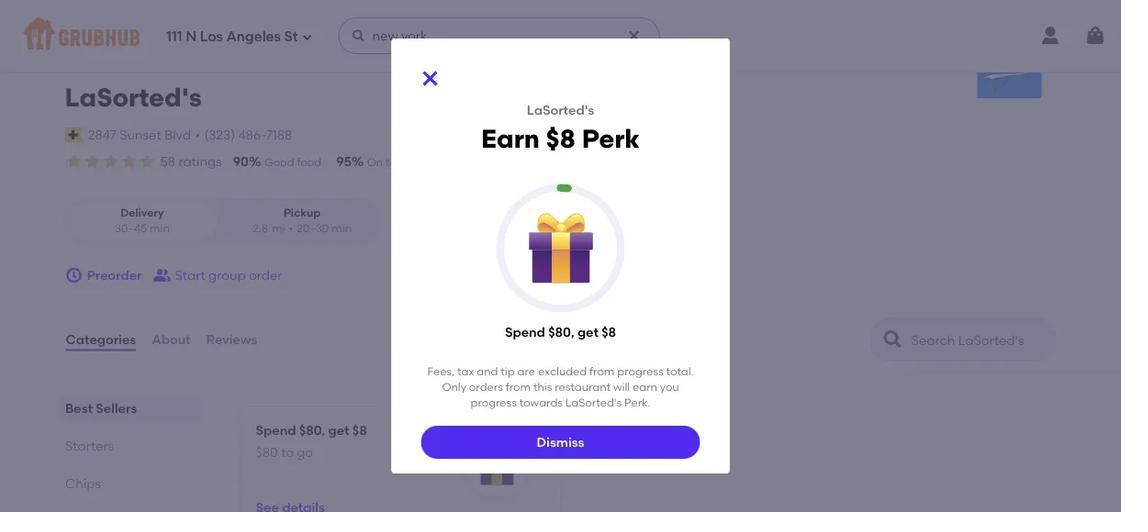 Task type: locate. For each thing, give the bounding box(es) containing it.
best sellers tab
[[65, 399, 193, 418]]

0 vertical spatial •
[[195, 127, 201, 142]]

order
[[542, 156, 571, 169], [249, 268, 282, 283]]

spend
[[505, 324, 545, 340], [256, 422, 296, 438]]

pickup 2.8 mi • 20–30 min
[[253, 206, 352, 235]]

start group order
[[175, 268, 282, 283]]

total.
[[666, 364, 694, 378]]

1 horizontal spatial $8
[[546, 123, 576, 154]]

on time delivery
[[367, 156, 454, 169]]

2 horizontal spatial svg image
[[1084, 25, 1106, 47]]

• inside pickup 2.8 mi • 20–30 min
[[289, 222, 293, 235]]

blvd
[[164, 127, 191, 142]]

svg image inside preorder button
[[65, 266, 83, 285]]

to
[[281, 445, 294, 460]]

and
[[477, 364, 498, 378]]

0 horizontal spatial $80,
[[299, 422, 325, 438]]

0 vertical spatial order
[[542, 156, 571, 169]]

progress up the earn
[[617, 364, 663, 378]]

1 vertical spatial $8
[[602, 324, 616, 340]]

1 horizontal spatial order
[[542, 156, 571, 169]]

restaurant
[[555, 380, 611, 394]]

get for spend $80, get $8 $80 to go
[[328, 422, 349, 438]]

only
[[442, 380, 466, 394]]

2847
[[88, 127, 116, 142]]

0 vertical spatial spend
[[505, 324, 545, 340]]

spend for spend $80, get $8 $80 to go
[[256, 422, 296, 438]]

sellers
[[95, 400, 136, 416]]

2 horizontal spatial $8
[[602, 324, 616, 340]]

1 horizontal spatial $80,
[[548, 324, 574, 340]]

0 horizontal spatial order
[[249, 268, 282, 283]]

• right the blvd
[[195, 127, 201, 142]]

dismiss button
[[421, 426, 700, 459]]

1 vertical spatial order
[[249, 268, 282, 283]]

1 vertical spatial $80,
[[299, 422, 325, 438]]

1 horizontal spatial get
[[577, 324, 598, 340]]

1 vertical spatial spend
[[256, 422, 296, 438]]

svg image up delivery
[[419, 67, 441, 89]]

•
[[195, 127, 201, 142], [289, 222, 293, 235]]

20–30
[[297, 222, 329, 235]]

get inside spend $80, get $8 $80 to go
[[328, 422, 349, 438]]

lasorted's for lasorted's
[[65, 82, 202, 113]]

progress down orders
[[471, 396, 517, 410]]

0 horizontal spatial min
[[150, 222, 170, 235]]

progress
[[617, 364, 663, 378], [471, 396, 517, 410]]

1 min from the left
[[150, 222, 170, 235]]

$80,
[[548, 324, 574, 340], [299, 422, 325, 438]]

2 vertical spatial $8
[[352, 422, 367, 438]]

0 horizontal spatial get
[[328, 422, 349, 438]]

svg image right lasorted's logo
[[1084, 25, 1106, 47]]

1 horizontal spatial from
[[590, 364, 615, 378]]

lasorted's inside lasorted's earn $8 perk
[[527, 102, 594, 117]]

lasorted's up the 2847 sunset blvd
[[65, 82, 202, 113]]

spend up are
[[505, 324, 545, 340]]

0 horizontal spatial spend
[[256, 422, 296, 438]]

time
[[386, 156, 410, 169]]

chips
[[65, 476, 101, 491]]

search icon image
[[882, 329, 904, 351]]

min
[[150, 222, 170, 235], [332, 222, 352, 235]]

0 horizontal spatial svg image
[[65, 266, 83, 285]]

min down "delivery"
[[150, 222, 170, 235]]

option group containing delivery 30–45 min
[[65, 198, 380, 244]]

are
[[517, 364, 535, 378]]

people icon image
[[153, 266, 171, 285]]

1 vertical spatial get
[[328, 422, 349, 438]]

1 vertical spatial •
[[289, 222, 293, 235]]

get for spend $80, get $8
[[577, 324, 598, 340]]

$8 for spend $80, get $8
[[602, 324, 616, 340]]

option group
[[65, 198, 380, 244]]

good
[[264, 156, 294, 169]]

lasorted's down restaurant
[[565, 396, 622, 410]]

svg image
[[1084, 25, 1106, 47], [302, 32, 313, 43], [419, 67, 441, 89]]

lasorted's up "earn" on the left of the page
[[527, 102, 594, 117]]

min inside pickup 2.8 mi • 20–30 min
[[332, 222, 352, 235]]

$80, up excluded
[[548, 324, 574, 340]]

from up restaurant
[[590, 364, 615, 378]]

food
[[297, 156, 322, 169]]

• right mi
[[289, 222, 293, 235]]

tip
[[501, 364, 515, 378]]

min right the 20–30
[[332, 222, 352, 235]]

categories
[[66, 332, 136, 347]]

1 horizontal spatial svg image
[[419, 67, 441, 89]]

svg image
[[351, 28, 366, 43], [627, 28, 641, 43], [65, 266, 83, 285]]

categories button
[[65, 307, 137, 373]]

fees,
[[427, 364, 455, 378]]

preorder button
[[65, 259, 142, 292]]

on
[[367, 156, 383, 169]]

$80, inside spend $80, get $8 $80 to go
[[299, 422, 325, 438]]

$8 inside spend $80, get $8 $80 to go
[[352, 422, 367, 438]]

0 horizontal spatial from
[[506, 380, 531, 394]]

1 horizontal spatial spend
[[505, 324, 545, 340]]

1 vertical spatial progress
[[471, 396, 517, 410]]

0 vertical spatial get
[[577, 324, 598, 340]]

correct
[[498, 156, 540, 169]]

this
[[533, 380, 552, 394]]

ratings
[[179, 154, 222, 169]]

star icon image
[[65, 152, 83, 171], [83, 152, 101, 171], [101, 152, 120, 171], [120, 152, 138, 171], [138, 152, 157, 171], [138, 152, 157, 171]]

order down lasorted's earn $8 perk
[[542, 156, 571, 169]]

0 horizontal spatial svg image
[[302, 32, 313, 43]]

1 horizontal spatial svg image
[[351, 28, 366, 43]]

$80, up go
[[299, 422, 325, 438]]

spend inside spend $80, get $8 $80 to go
[[256, 422, 296, 438]]

1 horizontal spatial min
[[332, 222, 352, 235]]

starters tab
[[65, 436, 193, 455]]

delivery 30–45 min
[[115, 206, 170, 235]]

spend for spend $80, get $8
[[505, 324, 545, 340]]

$8
[[546, 123, 576, 154], [602, 324, 616, 340], [352, 422, 367, 438]]

1 horizontal spatial •
[[289, 222, 293, 235]]

get
[[577, 324, 598, 340], [328, 422, 349, 438]]

0 vertical spatial progress
[[617, 364, 663, 378]]

95
[[336, 154, 351, 169]]

0 horizontal spatial $8
[[352, 422, 367, 438]]

svg image right st
[[302, 32, 313, 43]]

0 vertical spatial $80,
[[548, 324, 574, 340]]

sunset
[[120, 127, 161, 142]]

0 vertical spatial $8
[[546, 123, 576, 154]]

from down are
[[506, 380, 531, 394]]

from
[[590, 364, 615, 378], [506, 380, 531, 394]]

spend up '$80'
[[256, 422, 296, 438]]

will
[[613, 380, 630, 394]]

486-
[[238, 127, 266, 142]]

$80, for spend $80, get $8 $80 to go
[[299, 422, 325, 438]]

main navigation navigation
[[0, 0, 1121, 72]]

2 min from the left
[[332, 222, 352, 235]]

reward icon image
[[525, 213, 596, 283]]

you
[[660, 380, 679, 394]]

lasorted's
[[65, 82, 202, 113], [527, 102, 594, 117], [565, 396, 622, 410]]

good food
[[264, 156, 322, 169]]

order right group
[[249, 268, 282, 283]]

best sellers
[[65, 400, 136, 416]]

n
[[186, 29, 197, 45]]



Task type: describe. For each thing, give the bounding box(es) containing it.
best
[[65, 400, 92, 416]]

2 horizontal spatial svg image
[[627, 28, 641, 43]]

order inside button
[[249, 268, 282, 283]]

min inside delivery 30–45 min
[[150, 222, 170, 235]]

$8 for spend $80, get $8 $80 to go
[[352, 422, 367, 438]]

58 ratings
[[160, 154, 222, 169]]

2.8
[[253, 222, 268, 235]]

orders
[[469, 380, 503, 394]]

Search LaSorted's search field
[[909, 332, 1050, 349]]

0 horizontal spatial •
[[195, 127, 201, 142]]

pickup
[[284, 206, 321, 219]]

start
[[175, 268, 205, 283]]

lasorted's logo image
[[977, 34, 1042, 98]]

lasorted's inside the fees, tax and tip are excluded from progress total. only orders from this restaurant will earn you progress towards lasorted's perk.
[[565, 396, 622, 410]]

• (323) 486-7188
[[195, 127, 292, 142]]

perk
[[582, 123, 640, 154]]

fees, tax and tip are excluded from progress total. only orders from this restaurant will earn you progress towards lasorted's perk.
[[427, 364, 694, 410]]

1 vertical spatial from
[[506, 380, 531, 394]]

go
[[297, 445, 313, 460]]

$8 inside lasorted's earn $8 perk
[[546, 123, 576, 154]]

dismiss
[[537, 435, 584, 450]]

2847 sunset blvd
[[88, 127, 191, 142]]

90
[[233, 154, 249, 169]]

st
[[284, 29, 298, 45]]

preorder
[[87, 268, 142, 283]]

chips tab
[[65, 474, 193, 493]]

earn
[[481, 123, 540, 154]]

0 vertical spatial from
[[590, 364, 615, 378]]

(323) 486-7188 button
[[204, 126, 292, 144]]

excluded
[[538, 364, 587, 378]]

tax
[[457, 364, 474, 378]]

2847 sunset blvd button
[[87, 125, 192, 145]]

111
[[166, 29, 182, 45]]

30–45
[[115, 222, 147, 235]]

$80
[[256, 445, 278, 460]]

group
[[208, 268, 246, 283]]

start group order button
[[153, 259, 282, 292]]

1 horizontal spatial progress
[[617, 364, 663, 378]]

about button
[[151, 307, 191, 373]]

lasorted's earn $8 perk
[[481, 102, 640, 154]]

spend $80, get $8
[[505, 324, 616, 340]]

spend $80, get $8 $80 to go
[[256, 422, 367, 460]]

reviews button
[[205, 307, 258, 373]]

7188
[[266, 127, 292, 142]]

perk.
[[624, 396, 650, 410]]

correct order
[[498, 156, 571, 169]]

delivery
[[412, 156, 454, 169]]

mi
[[272, 222, 285, 235]]

earn
[[633, 380, 657, 394]]

lasorted's for lasorted's earn $8 perk
[[527, 102, 594, 117]]

$80, for spend $80, get $8
[[548, 324, 574, 340]]

towards
[[519, 396, 563, 410]]

subscription pass image
[[65, 127, 83, 142]]

reviews
[[206, 332, 257, 347]]

(323)
[[204, 127, 235, 142]]

angeles
[[226, 29, 281, 45]]

58
[[160, 154, 175, 169]]

about
[[152, 332, 191, 347]]

los
[[200, 29, 223, 45]]

starters
[[65, 438, 114, 454]]

111 n los angeles st
[[166, 29, 298, 45]]

0 horizontal spatial progress
[[471, 396, 517, 410]]

delivery
[[120, 206, 164, 219]]



Task type: vqa. For each thing, say whether or not it's contained in the screenshot.
the rightmost '5'
no



